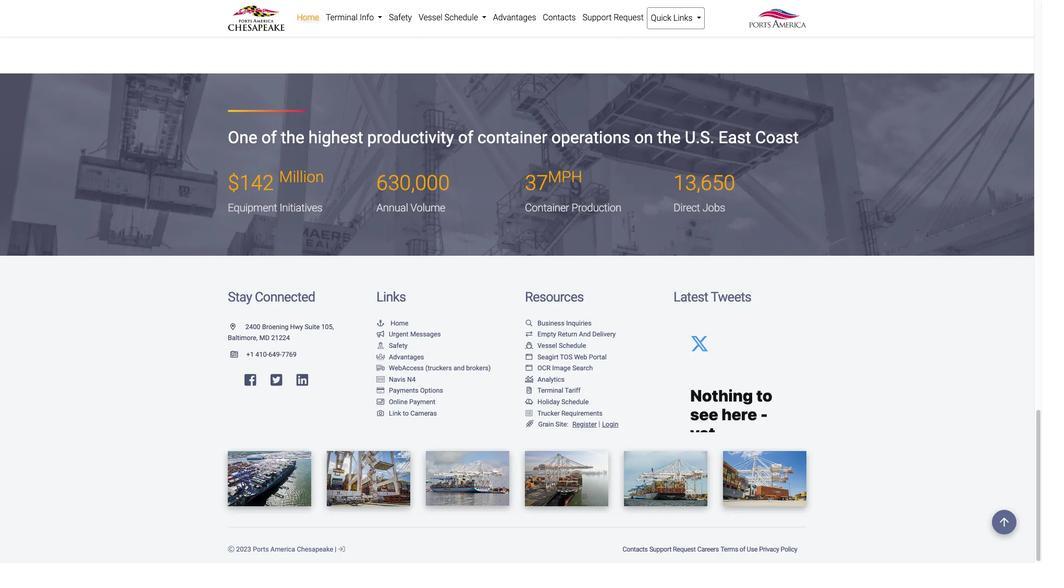 Task type: vqa. For each thing, say whether or not it's contained in the screenshot.
the top Vessel Schedule link
yes



Task type: locate. For each thing, give the bounding box(es) containing it.
million
[[279, 168, 324, 186]]

1 vertical spatial schedule
[[559, 342, 586, 350]]

register link
[[571, 421, 597, 429]]

browser image up "analytics" image
[[525, 366, 534, 372]]

ports
[[253, 546, 269, 554]]

facebook square image
[[245, 374, 256, 387]]

online payment link
[[377, 398, 436, 406]]

1 vertical spatial advantages link
[[377, 353, 424, 361]]

0 vertical spatial vessel schedule link
[[415, 7, 490, 28]]

0 horizontal spatial terminal
[[326, 13, 358, 22]]

bringing
[[445, 6, 473, 16]]

1 vertical spatial vessel
[[538, 342, 557, 350]]

browser image inside ocr image search link
[[525, 366, 534, 372]]

browser image for seagirt
[[525, 354, 534, 361]]

0 vertical spatial vessel
[[419, 13, 443, 22]]

with
[[666, 6, 682, 16]]

1 vertical spatial vessel schedule link
[[525, 342, 586, 350]]

0 vertical spatial home
[[297, 13, 319, 22]]

1 horizontal spatial support request link
[[649, 541, 697, 559]]

positivity
[[298, 6, 329, 16]]

| left sign in icon
[[335, 546, 337, 554]]

0 horizontal spatial home
[[297, 13, 319, 22]]

and for passion
[[331, 6, 345, 16]]

browser image down ship 'image'
[[525, 354, 534, 361]]

empty return and delivery link
[[525, 331, 616, 339]]

1 horizontal spatial of
[[458, 128, 474, 148]]

safety link
[[386, 7, 415, 28], [377, 342, 408, 350]]

md
[[259, 334, 270, 342]]

0 horizontal spatial home link
[[294, 7, 323, 28]]

0 vertical spatial browser image
[[525, 354, 534, 361]]

production
[[572, 202, 622, 215]]

navis
[[389, 376, 406, 384]]

1 vertical spatial links
[[377, 289, 406, 305]]

1 vertical spatial safety link
[[377, 342, 408, 350]]

browser image
[[525, 354, 534, 361], [525, 366, 534, 372]]

business
[[538, 320, 565, 327]]

home
[[297, 13, 319, 22], [391, 320, 409, 327]]

annual
[[377, 202, 408, 215]]

home link for urgent messages link
[[377, 320, 409, 327]]

0 horizontal spatial vessel schedule link
[[415, 7, 490, 28]]

sign in image
[[338, 547, 345, 554]]

container
[[525, 202, 569, 215]]

terminal left info
[[326, 13, 358, 22]]

and left passion at the top left of page
[[331, 6, 345, 16]]

safety
[[389, 13, 412, 22], [389, 342, 408, 350]]

request left quick
[[614, 13, 644, 22]]

0 vertical spatial support request link
[[579, 7, 647, 28]]

1 vertical spatial terminal
[[538, 387, 564, 395]]

contacts link
[[540, 7, 579, 28], [622, 541, 649, 559]]

1 horizontal spatial request
[[673, 546, 696, 554]]

seagirt
[[538, 353, 559, 361]]

home up urgent
[[391, 320, 409, 327]]

home link up urgent
[[377, 320, 409, 327]]

1 horizontal spatial contacts
[[623, 546, 648, 554]]

of left container
[[458, 128, 474, 148]]

engage with our families, communities  and customers
[[638, 6, 793, 28]]

request left careers
[[673, 546, 696, 554]]

0 horizontal spatial vessel schedule
[[419, 13, 480, 22]]

delivery
[[593, 331, 616, 339]]

support request link
[[579, 7, 647, 28], [649, 541, 697, 559]]

our
[[684, 6, 696, 16]]

browser image for ocr
[[525, 366, 534, 372]]

0 vertical spatial schedule
[[445, 13, 478, 22]]

0 vertical spatial home link
[[294, 7, 323, 28]]

direct jobs
[[674, 202, 725, 215]]

web
[[574, 353, 588, 361]]

2 browser image from the top
[[525, 366, 534, 372]]

1 vertical spatial safety
[[389, 342, 408, 350]]

and
[[331, 6, 345, 16], [501, 6, 514, 16], [779, 6, 793, 16], [579, 331, 591, 339]]

terminal down analytics at the bottom
[[538, 387, 564, 395]]

safety link down urgent
[[377, 342, 408, 350]]

exchange image
[[525, 332, 534, 339]]

0 vertical spatial support
[[583, 13, 612, 22]]

families,
[[698, 6, 729, 16]]

1 vertical spatial home link
[[377, 320, 409, 327]]

142
[[239, 171, 274, 196]]

1 vertical spatial contacts link
[[622, 541, 649, 559]]

stay connected
[[228, 289, 315, 305]]

1 horizontal spatial vessel schedule
[[538, 342, 586, 350]]

latest
[[674, 289, 708, 305]]

suite
[[305, 323, 320, 331]]

latest tweets
[[674, 289, 752, 305]]

links up anchor 'image'
[[377, 289, 406, 305]]

options
[[420, 387, 443, 395]]

vessel left "bringing"
[[419, 13, 443, 22]]

1 vertical spatial support
[[650, 546, 672, 554]]

advantages link
[[490, 7, 540, 28], [377, 353, 424, 361]]

0 vertical spatial contacts
[[543, 13, 576, 22]]

and
[[454, 365, 465, 372]]

vessel schedule link
[[415, 7, 490, 28], [525, 342, 586, 350]]

of right one
[[262, 128, 277, 148]]

support request link left quick
[[579, 7, 647, 28]]

empty
[[538, 331, 556, 339]]

payments options link
[[377, 387, 443, 395]]

1 vertical spatial contacts
[[623, 546, 648, 554]]

safety down urgent
[[389, 342, 408, 350]]

1 horizontal spatial vessel
[[538, 342, 557, 350]]

wheat image
[[525, 421, 535, 429]]

$
[[228, 171, 239, 196]]

privacy
[[759, 546, 780, 554]]

hand receiving image
[[377, 354, 385, 361]]

america
[[271, 546, 295, 554]]

0 vertical spatial contacts link
[[540, 7, 579, 28]]

the up million
[[281, 128, 304, 148]]

list alt image
[[525, 411, 534, 417]]

anchor image
[[377, 321, 385, 327]]

of left use
[[740, 546, 746, 554]]

0 horizontal spatial the
[[281, 128, 304, 148]]

+1 410-649-7769 link
[[228, 351, 297, 359]]

1 horizontal spatial advantages
[[493, 13, 536, 22]]

1 horizontal spatial advantages link
[[490, 7, 540, 28]]

link to cameras link
[[377, 410, 437, 418]]

home link left "terminal info"
[[294, 7, 323, 28]]

direct
[[674, 202, 700, 215]]

contacts inside 'link'
[[543, 13, 576, 22]]

1 horizontal spatial home
[[391, 320, 409, 327]]

1 horizontal spatial links
[[674, 13, 693, 23]]

and down inquiries
[[579, 331, 591, 339]]

the right the on
[[658, 128, 681, 148]]

careers link
[[697, 541, 720, 559]]

0 horizontal spatial contacts
[[543, 13, 576, 22]]

terminal info
[[326, 13, 376, 22]]

support request
[[583, 13, 644, 22]]

container
[[478, 128, 547, 148]]

1 horizontal spatial home link
[[377, 320, 409, 327]]

of
[[262, 128, 277, 148], [458, 128, 474, 148], [740, 546, 746, 554]]

0 vertical spatial links
[[674, 13, 693, 23]]

2 safety from the top
[[389, 342, 408, 350]]

links
[[674, 13, 693, 23], [377, 289, 406, 305]]

1 vertical spatial browser image
[[525, 366, 534, 372]]

0 vertical spatial safety
[[389, 13, 412, 22]]

1 vertical spatial home
[[391, 320, 409, 327]]

| left login
[[599, 420, 601, 429]]

410-
[[256, 351, 269, 359]]

1 horizontal spatial support
[[650, 546, 672, 554]]

1 horizontal spatial contacts link
[[622, 541, 649, 559]]

vessel down empty
[[538, 342, 557, 350]]

schedule
[[445, 13, 478, 22], [559, 342, 586, 350], [562, 398, 589, 406]]

and right communities
[[779, 6, 793, 16]]

1 horizontal spatial terminal
[[538, 387, 564, 395]]

home right fostering
[[297, 13, 319, 22]]

online
[[389, 398, 408, 406]]

0 horizontal spatial vessel
[[419, 13, 443, 22]]

0 vertical spatial advantages
[[493, 13, 536, 22]]

register
[[573, 421, 597, 429]]

support request link left careers
[[649, 541, 697, 559]]

37
[[525, 171, 548, 196]]

0 vertical spatial vessel schedule
[[419, 13, 480, 22]]

schedule for ship 'image'
[[559, 342, 586, 350]]

stay
[[228, 289, 252, 305]]

links right quick
[[674, 13, 693, 23]]

0 vertical spatial request
[[614, 13, 644, 22]]

payments options
[[389, 387, 443, 395]]

webaccess
[[389, 365, 424, 372]]

0 vertical spatial terminal
[[326, 13, 358, 22]]

2 vertical spatial schedule
[[562, 398, 589, 406]]

2 horizontal spatial of
[[740, 546, 746, 554]]

support
[[583, 13, 612, 22], [650, 546, 672, 554]]

business inquiries link
[[525, 320, 592, 327]]

urgent messages
[[389, 331, 441, 339]]

0 horizontal spatial |
[[335, 546, 337, 554]]

go to top image
[[992, 511, 1017, 535]]

terminal tariff
[[538, 387, 581, 395]]

of for contacts
[[740, 546, 746, 554]]

0 vertical spatial safety link
[[386, 7, 415, 28]]

contacts support request careers terms of use privacy policy
[[623, 546, 798, 554]]

bells image
[[525, 399, 534, 406]]

safety link right info
[[386, 7, 415, 28]]

safety right info
[[389, 13, 412, 22]]

holiday schedule
[[538, 398, 589, 406]]

browser image inside seagirt tos web portal link
[[525, 354, 534, 361]]

terminal info link
[[323, 7, 386, 28]]

2023 ports america chesapeake |
[[235, 546, 338, 554]]

bullhorn image
[[377, 332, 385, 339]]

u.s.
[[685, 128, 715, 148]]

request
[[614, 13, 644, 22], [673, 546, 696, 554]]

649-
[[269, 351, 282, 359]]

0 horizontal spatial support
[[583, 13, 612, 22]]

and right people
[[501, 6, 514, 16]]

one of the highest productivity of container operations on the u.s. east coast
[[228, 128, 799, 148]]

0 horizontal spatial advantages
[[389, 353, 424, 361]]

productivity
[[367, 128, 454, 148]]

empty return and delivery
[[538, 331, 616, 339]]

1 horizontal spatial |
[[599, 420, 601, 429]]

1 browser image from the top
[[525, 354, 534, 361]]

1 horizontal spatial the
[[658, 128, 681, 148]]



Task type: describe. For each thing, give the bounding box(es) containing it.
analytics
[[538, 376, 565, 384]]

105,
[[321, 323, 334, 331]]

contacts for contacts support request careers terms of use privacy policy
[[623, 546, 648, 554]]

baltimore,
[[228, 334, 258, 342]]

login
[[602, 421, 619, 429]]

ocr image search link
[[525, 365, 593, 372]]

copyright image
[[228, 547, 235, 554]]

21224
[[271, 334, 290, 342]]

1 vertical spatial advantages
[[389, 353, 424, 361]]

terminal tariff link
[[525, 387, 581, 395]]

contacts for contacts
[[543, 13, 576, 22]]

+1 410-649-7769
[[246, 351, 297, 359]]

1 the from the left
[[281, 128, 304, 148]]

trucker
[[538, 410, 560, 418]]

+1
[[246, 351, 254, 359]]

passion
[[346, 6, 374, 16]]

2400 broening hwy suite 105, baltimore, md 21224
[[228, 323, 334, 342]]

map marker alt image
[[231, 324, 244, 331]]

terms
[[721, 546, 739, 554]]

holiday schedule link
[[525, 398, 589, 406]]

1 vertical spatial request
[[673, 546, 696, 554]]

2400 broening hwy suite 105, baltimore, md 21224 link
[[228, 323, 334, 342]]

seagirt tos web portal link
[[525, 353, 607, 361]]

urgent messages link
[[377, 331, 441, 339]]

terminal for terminal tariff
[[538, 387, 564, 395]]

of for one
[[458, 128, 474, 148]]

navis n4 link
[[377, 376, 416, 384]]

annual volume
[[377, 202, 446, 215]]

grain
[[538, 421, 554, 429]]

0 vertical spatial |
[[599, 420, 601, 429]]

37 mph
[[525, 168, 583, 196]]

0 horizontal spatial contacts link
[[540, 7, 579, 28]]

camera image
[[377, 411, 385, 417]]

hwy
[[290, 323, 303, 331]]

inquiries
[[566, 320, 592, 327]]

mph
[[548, 168, 583, 186]]

and inside engage with our families, communities  and customers
[[779, 6, 793, 16]]

credit card front image
[[377, 399, 385, 406]]

on
[[635, 128, 653, 148]]

0 horizontal spatial request
[[614, 13, 644, 22]]

quick
[[651, 13, 672, 23]]

grain site: register | login
[[538, 420, 619, 429]]

one
[[228, 128, 257, 148]]

analytics link
[[525, 376, 565, 384]]

13,650
[[674, 171, 736, 196]]

info
[[360, 13, 374, 22]]

2 the from the left
[[658, 128, 681, 148]]

cameras
[[411, 410, 437, 418]]

people
[[475, 6, 499, 16]]

linkedin image
[[297, 374, 308, 387]]

and for information
[[501, 6, 514, 16]]

1 horizontal spatial vessel schedule link
[[525, 342, 586, 350]]

twitter square image
[[271, 374, 282, 387]]

link to cameras
[[389, 410, 437, 418]]

2023
[[236, 546, 251, 554]]

terms of use link
[[720, 541, 759, 559]]

operations
[[552, 128, 631, 148]]

and for delivery
[[579, 331, 591, 339]]

$ 142 million
[[228, 168, 324, 196]]

search image
[[525, 321, 534, 327]]

requirements
[[562, 410, 603, 418]]

image
[[552, 365, 571, 372]]

online payment
[[389, 398, 436, 406]]

payment
[[409, 398, 436, 406]]

truck container image
[[377, 366, 385, 372]]

terminal for terminal info
[[326, 13, 358, 22]]

trucker requirements link
[[525, 410, 603, 418]]

tariff
[[565, 387, 581, 395]]

quick links link
[[647, 7, 705, 29]]

credit card image
[[377, 388, 385, 395]]

0 horizontal spatial advantages link
[[377, 353, 424, 361]]

tweets
[[711, 289, 752, 305]]

ocr
[[538, 365, 551, 372]]

chesapeake
[[297, 546, 333, 554]]

highest
[[309, 128, 363, 148]]

webaccess (truckers and brokers)
[[389, 365, 491, 372]]

home link for terminal info link on the top left of page
[[294, 7, 323, 28]]

630,000
[[377, 171, 450, 196]]

resources
[[525, 289, 584, 305]]

analytics image
[[525, 377, 534, 384]]

to
[[403, 410, 409, 418]]

business inquiries
[[538, 320, 592, 327]]

messages
[[410, 331, 441, 339]]

1 safety from the top
[[389, 13, 412, 22]]

initiatives
[[280, 202, 323, 215]]

jobs
[[703, 202, 725, 215]]

user hard hat image
[[377, 343, 385, 350]]

use
[[747, 546, 758, 554]]

safety link for leftmost advantages link
[[377, 342, 408, 350]]

link
[[389, 410, 401, 418]]

communities
[[730, 6, 777, 16]]

container production
[[525, 202, 622, 215]]

fostering positivity and passion
[[264, 6, 374, 16]]

trucker requirements
[[538, 410, 603, 418]]

holiday
[[538, 398, 560, 406]]

payments
[[389, 387, 419, 395]]

safety link for the leftmost vessel schedule link
[[386, 7, 415, 28]]

equipment initiatives
[[228, 202, 323, 215]]

privacy policy link
[[759, 541, 798, 559]]

0 horizontal spatial links
[[377, 289, 406, 305]]

fostering
[[264, 6, 296, 16]]

careers
[[698, 546, 719, 554]]

bringing people and information together
[[445, 6, 589, 16]]

phone office image
[[231, 352, 246, 359]]

1 vertical spatial support request link
[[649, 541, 697, 559]]

login link
[[602, 421, 619, 429]]

tos
[[560, 353, 573, 361]]

search
[[573, 365, 593, 372]]

0 vertical spatial advantages link
[[490, 7, 540, 28]]

0 horizontal spatial of
[[262, 128, 277, 148]]

file invoice image
[[525, 388, 534, 395]]

return
[[558, 331, 578, 339]]

n4
[[407, 376, 416, 384]]

0 horizontal spatial support request link
[[579, 7, 647, 28]]

site:
[[556, 421, 569, 429]]

coast
[[756, 128, 799, 148]]

2400
[[246, 323, 261, 331]]

east
[[719, 128, 751, 148]]

1 vertical spatial vessel schedule
[[538, 342, 586, 350]]

container storage image
[[377, 377, 385, 384]]

ship image
[[525, 343, 534, 350]]

schedule for bells icon
[[562, 398, 589, 406]]

volume
[[411, 202, 446, 215]]

information
[[516, 6, 557, 16]]

1 vertical spatial |
[[335, 546, 337, 554]]



